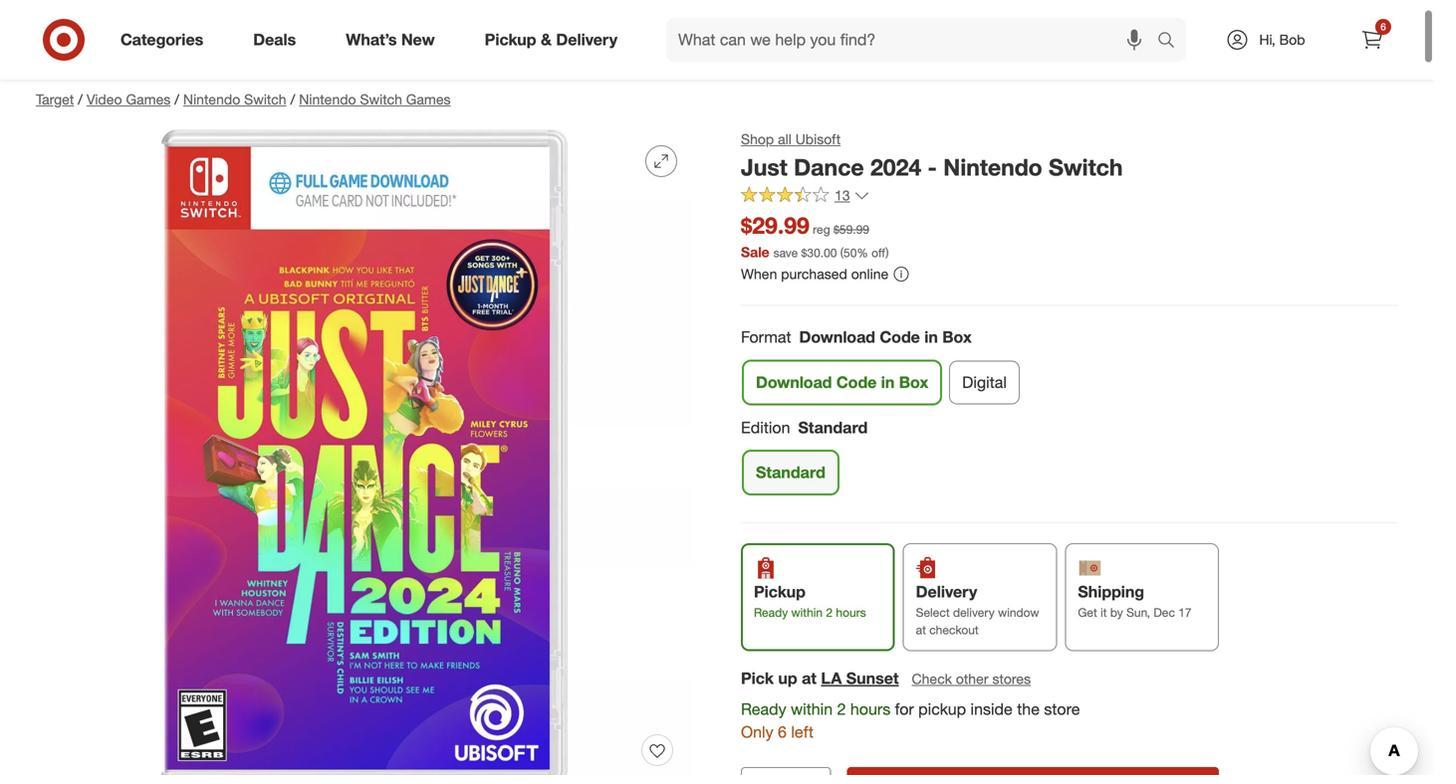 Task type: describe. For each thing, give the bounding box(es) containing it.
pickup for &
[[485, 30, 536, 49]]

in inside 'link'
[[881, 373, 895, 392]]

edition
[[741, 418, 790, 438]]

inside
[[971, 700, 1013, 720]]

format
[[741, 328, 791, 347]]

video
[[87, 91, 122, 108]]

code inside 'link'
[[836, 373, 877, 392]]

la sunset button
[[821, 668, 899, 690]]

0 horizontal spatial switch
[[244, 91, 286, 108]]

ready within 2 hours for pickup inside the store only 6 left
[[741, 700, 1080, 742]]

delivery
[[953, 606, 995, 621]]

target link
[[36, 91, 74, 108]]

hi,
[[1259, 31, 1276, 48]]

only
[[741, 723, 773, 742]]

What can we help you find? suggestions appear below search field
[[666, 18, 1162, 62]]

0 vertical spatial box
[[942, 328, 972, 347]]

categories
[[121, 30, 203, 49]]

0 horizontal spatial nintendo
[[183, 91, 240, 108]]

13 link
[[741, 186, 870, 209]]

sun,
[[1127, 606, 1150, 621]]

0 vertical spatial standard
[[798, 418, 868, 438]]

other
[[956, 671, 989, 688]]

edition standard
[[741, 418, 868, 438]]

2024
[[870, 153, 921, 181]]

&
[[541, 30, 552, 49]]

it
[[1101, 606, 1107, 621]]

shop all ubisoft just dance 2024 - nintendo switch
[[741, 130, 1123, 181]]

ready inside pickup ready within 2 hours
[[754, 606, 788, 621]]

standard link
[[743, 451, 838, 495]]

hi, bob
[[1259, 31, 1305, 48]]

hours inside pickup ready within 2 hours
[[836, 606, 866, 621]]

by
[[1110, 606, 1123, 621]]

up
[[778, 669, 797, 689]]

shipping get it by sun, dec 17
[[1078, 583, 1192, 621]]

download inside 'link'
[[756, 373, 832, 392]]

online
[[851, 266, 889, 283]]

nintendo switch link
[[183, 91, 286, 108]]

what's new
[[346, 30, 435, 49]]

50
[[844, 246, 857, 261]]

standard inside 'link'
[[756, 463, 826, 483]]

purchased
[[781, 266, 847, 283]]

dec
[[1154, 606, 1175, 621]]

pickup & delivery
[[485, 30, 618, 49]]

all
[[778, 130, 792, 148]]

2 games from the left
[[406, 91, 451, 108]]

pickup ready within 2 hours
[[754, 583, 866, 621]]

store
[[1044, 700, 1080, 720]]

sale
[[741, 244, 770, 261]]

format download code in box
[[741, 328, 972, 347]]

1 vertical spatial at
[[802, 669, 817, 689]]

stores
[[992, 671, 1031, 688]]

just dance 2024 - nintendo switch, 1 of 7 image
[[36, 129, 693, 776]]

%
[[857, 246, 868, 261]]

get
[[1078, 606, 1097, 621]]

deals
[[253, 30, 296, 49]]

download code in box link
[[743, 361, 941, 405]]

advertisement region
[[20, 22, 1414, 70]]

bob
[[1279, 31, 1305, 48]]

1 horizontal spatial nintendo
[[299, 91, 356, 108]]

pick up at la sunset
[[741, 669, 899, 689]]

digital
[[962, 373, 1007, 392]]

group containing edition
[[739, 417, 1398, 503]]

$59.99
[[834, 222, 869, 237]]

0 vertical spatial download
[[799, 328, 875, 347]]

2 inside ready within 2 hours for pickup inside the store only 6 left
[[837, 700, 846, 720]]

ubisoft
[[795, 130, 841, 148]]

group containing format
[[739, 326, 1398, 413]]

nintendo switch games link
[[299, 91, 451, 108]]



Task type: vqa. For each thing, say whether or not it's contained in the screenshot.
the Circle
no



Task type: locate. For each thing, give the bounding box(es) containing it.
ready up pick
[[754, 606, 788, 621]]

0 horizontal spatial box
[[899, 373, 928, 392]]

standard
[[798, 418, 868, 438], [756, 463, 826, 483]]

1 horizontal spatial switch
[[360, 91, 402, 108]]

select
[[916, 606, 950, 621]]

shop
[[741, 130, 774, 148]]

box left digital in the right of the page
[[899, 373, 928, 392]]

1 vertical spatial in
[[881, 373, 895, 392]]

2
[[826, 606, 833, 621], [837, 700, 846, 720]]

0 horizontal spatial code
[[836, 373, 877, 392]]

1 vertical spatial within
[[791, 700, 833, 720]]

download
[[799, 328, 875, 347], [756, 373, 832, 392]]

hours
[[836, 606, 866, 621], [850, 700, 891, 720]]

dance
[[794, 153, 864, 181]]

hours down sunset
[[850, 700, 891, 720]]

2 within from the top
[[791, 700, 833, 720]]

for
[[895, 700, 914, 720]]

new
[[401, 30, 435, 49]]

17
[[1179, 606, 1192, 621]]

standard down download code in box 'link'
[[798, 418, 868, 438]]

0 vertical spatial delivery
[[556, 30, 618, 49]]

sunset
[[846, 669, 899, 689]]

1 within from the top
[[791, 606, 823, 621]]

delivery select delivery window at checkout
[[916, 583, 1039, 638]]

what's
[[346, 30, 397, 49]]

13
[[835, 187, 850, 204]]

1 horizontal spatial delivery
[[916, 583, 977, 602]]

6 left left
[[778, 723, 787, 742]]

1 horizontal spatial 6
[[1381, 20, 1386, 33]]

2 horizontal spatial /
[[290, 91, 295, 108]]

6 inside 6 link
[[1381, 20, 1386, 33]]

nintendo right -
[[944, 153, 1042, 181]]

1 horizontal spatial code
[[880, 328, 920, 347]]

check other stores button
[[911, 669, 1032, 691]]

2 / from the left
[[175, 91, 179, 108]]

$29.99
[[741, 212, 810, 240]]

within up pick up at la sunset
[[791, 606, 823, 621]]

0 horizontal spatial games
[[126, 91, 171, 108]]

1 / from the left
[[78, 91, 83, 108]]

deals link
[[236, 18, 321, 62]]

(
[[840, 246, 844, 261]]

/ right video games link
[[175, 91, 179, 108]]

within
[[791, 606, 823, 621], [791, 700, 833, 720]]

download up edition standard
[[756, 373, 832, 392]]

window
[[998, 606, 1039, 621]]

0 vertical spatial pickup
[[485, 30, 536, 49]]

what's new link
[[329, 18, 460, 62]]

check other stores
[[912, 671, 1031, 688]]

1 group from the top
[[739, 326, 1398, 413]]

check
[[912, 671, 952, 688]]

nintendo down what's
[[299, 91, 356, 108]]

2 horizontal spatial switch
[[1049, 153, 1123, 181]]

pick
[[741, 669, 774, 689]]

download up download code in box
[[799, 328, 875, 347]]

off
[[872, 246, 886, 261]]

0 horizontal spatial 2
[[826, 606, 833, 621]]

1 horizontal spatial at
[[916, 623, 926, 638]]

code down format download code in box
[[836, 373, 877, 392]]

$
[[801, 246, 807, 261]]

1 vertical spatial hours
[[850, 700, 891, 720]]

0 horizontal spatial in
[[881, 373, 895, 392]]

1 vertical spatial 2
[[837, 700, 846, 720]]

0 horizontal spatial delivery
[[556, 30, 618, 49]]

)
[[886, 246, 889, 261]]

0 vertical spatial at
[[916, 623, 926, 638]]

/ right nintendo switch link
[[290, 91, 295, 108]]

1 horizontal spatial /
[[175, 91, 179, 108]]

3 / from the left
[[290, 91, 295, 108]]

within up left
[[791, 700, 833, 720]]

pickup
[[485, 30, 536, 49], [754, 583, 806, 602]]

group
[[739, 326, 1398, 413], [739, 417, 1398, 503]]

6 link
[[1351, 18, 1394, 62]]

reg
[[813, 222, 830, 237]]

1 vertical spatial code
[[836, 373, 877, 392]]

switch
[[244, 91, 286, 108], [360, 91, 402, 108], [1049, 153, 1123, 181]]

delivery
[[556, 30, 618, 49], [916, 583, 977, 602]]

search
[[1148, 32, 1196, 51]]

at inside delivery select delivery window at checkout
[[916, 623, 926, 638]]

1 horizontal spatial box
[[942, 328, 972, 347]]

digital link
[[949, 361, 1020, 405]]

within inside ready within 2 hours for pickup inside the store only 6 left
[[791, 700, 833, 720]]

1 vertical spatial 6
[[778, 723, 787, 742]]

1 vertical spatial standard
[[756, 463, 826, 483]]

left
[[791, 723, 814, 742]]

/ left video
[[78, 91, 83, 108]]

target
[[36, 91, 74, 108]]

2 horizontal spatial nintendo
[[944, 153, 1042, 181]]

0 horizontal spatial 6
[[778, 723, 787, 742]]

target / video games / nintendo switch / nintendo switch games
[[36, 91, 451, 108]]

2 down la
[[837, 700, 846, 720]]

2 group from the top
[[739, 417, 1398, 503]]

2 up la
[[826, 606, 833, 621]]

1 vertical spatial pickup
[[754, 583, 806, 602]]

$29.99 reg $59.99 sale save $ 30.00 ( 50 % off )
[[741, 212, 889, 261]]

pickup for ready
[[754, 583, 806, 602]]

6 right bob
[[1381, 20, 1386, 33]]

pickup up up
[[754, 583, 806, 602]]

pickup & delivery link
[[468, 18, 642, 62]]

within inside pickup ready within 2 hours
[[791, 606, 823, 621]]

ready inside ready within 2 hours for pickup inside the store only 6 left
[[741, 700, 786, 720]]

search button
[[1148, 18, 1196, 66]]

la
[[821, 669, 842, 689]]

1 games from the left
[[126, 91, 171, 108]]

code down the online
[[880, 328, 920, 347]]

games down new
[[406, 91, 451, 108]]

0 horizontal spatial /
[[78, 91, 83, 108]]

switch inside shop all ubisoft just dance 2024 - nintendo switch
[[1049, 153, 1123, 181]]

1 vertical spatial download
[[756, 373, 832, 392]]

ready
[[754, 606, 788, 621], [741, 700, 786, 720]]

6 inside ready within 2 hours for pickup inside the store only 6 left
[[778, 723, 787, 742]]

when
[[741, 266, 777, 283]]

1 horizontal spatial 2
[[837, 700, 846, 720]]

hours inside ready within 2 hours for pickup inside the store only 6 left
[[850, 700, 891, 720]]

0 vertical spatial 2
[[826, 606, 833, 621]]

nintendo
[[183, 91, 240, 108], [299, 91, 356, 108], [944, 153, 1042, 181]]

0 vertical spatial 6
[[1381, 20, 1386, 33]]

nintendo down categories link at the left top
[[183, 91, 240, 108]]

delivery right '&'
[[556, 30, 618, 49]]

box up digital in the right of the page
[[942, 328, 972, 347]]

hours up la sunset button
[[836, 606, 866, 621]]

checkout
[[929, 623, 979, 638]]

0 vertical spatial in
[[924, 328, 938, 347]]

at
[[916, 623, 926, 638], [802, 669, 817, 689]]

delivery up select
[[916, 583, 977, 602]]

in
[[924, 328, 938, 347], [881, 373, 895, 392]]

1 vertical spatial delivery
[[916, 583, 977, 602]]

video games link
[[87, 91, 171, 108]]

0 vertical spatial hours
[[836, 606, 866, 621]]

1 vertical spatial box
[[899, 373, 928, 392]]

0 vertical spatial code
[[880, 328, 920, 347]]

categories link
[[104, 18, 228, 62]]

0 horizontal spatial pickup
[[485, 30, 536, 49]]

games right video
[[126, 91, 171, 108]]

when purchased online
[[741, 266, 889, 283]]

pickup inside pickup ready within 2 hours
[[754, 583, 806, 602]]

just
[[741, 153, 788, 181]]

1 vertical spatial group
[[739, 417, 1398, 503]]

0 vertical spatial group
[[739, 326, 1398, 413]]

box inside download code in box 'link'
[[899, 373, 928, 392]]

1 horizontal spatial in
[[924, 328, 938, 347]]

download code in box
[[756, 373, 928, 392]]

0 vertical spatial ready
[[754, 606, 788, 621]]

the
[[1017, 700, 1040, 720]]

ready up only
[[741, 700, 786, 720]]

pickup left '&'
[[485, 30, 536, 49]]

-
[[928, 153, 937, 181]]

pickup
[[918, 700, 966, 720]]

at down select
[[916, 623, 926, 638]]

30.00
[[807, 246, 837, 261]]

2 inside pickup ready within 2 hours
[[826, 606, 833, 621]]

at right up
[[802, 669, 817, 689]]

save
[[773, 246, 798, 261]]

0 horizontal spatial at
[[802, 669, 817, 689]]

shipping
[[1078, 583, 1144, 602]]

1 horizontal spatial games
[[406, 91, 451, 108]]

1 vertical spatial ready
[[741, 700, 786, 720]]

games
[[126, 91, 171, 108], [406, 91, 451, 108]]

standard down edition standard
[[756, 463, 826, 483]]

1 horizontal spatial pickup
[[754, 583, 806, 602]]

0 vertical spatial within
[[791, 606, 823, 621]]

code
[[880, 328, 920, 347], [836, 373, 877, 392]]

delivery inside delivery select delivery window at checkout
[[916, 583, 977, 602]]

6
[[1381, 20, 1386, 33], [778, 723, 787, 742]]

nintendo inside shop all ubisoft just dance 2024 - nintendo switch
[[944, 153, 1042, 181]]



